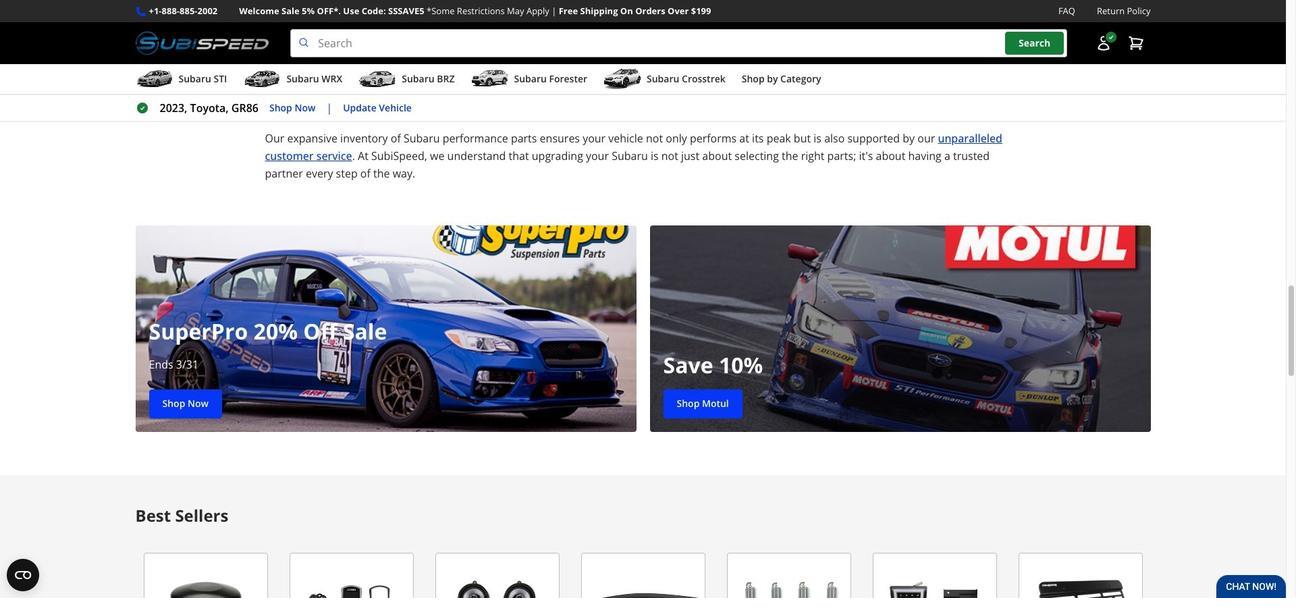 Task type: locate. For each thing, give the bounding box(es) containing it.
a subaru forester thumbnail image image
[[471, 69, 509, 89]]

a subaru crosstrek thumbnail image image
[[604, 69, 642, 89]]

search input field
[[291, 29, 1067, 57]]



Task type: describe. For each thing, give the bounding box(es) containing it.
a subaru sti thumbnail image image
[[135, 69, 173, 89]]

a subaru wrx thumbnail image image
[[243, 69, 281, 89]]

subispeed logo image
[[135, 29, 269, 57]]

a subaru brz thumbnail image image
[[359, 69, 397, 89]]

button image
[[1096, 35, 1112, 51]]

open widget image
[[7, 559, 39, 592]]



Task type: vqa. For each thing, say whether or not it's contained in the screenshot.
additional
no



